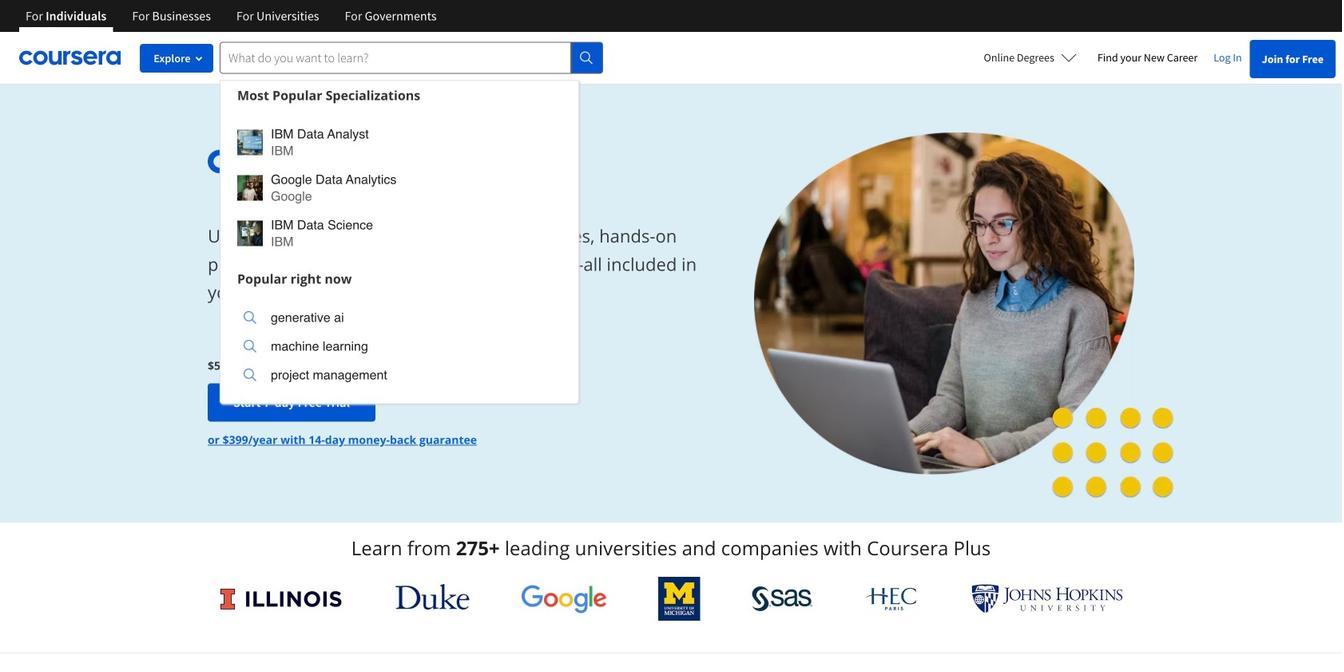 Task type: describe. For each thing, give the bounding box(es) containing it.
google image
[[521, 585, 607, 614]]

university of illinois at urbana-champaign image
[[219, 587, 344, 612]]

What do you want to learn? text field
[[220, 42, 571, 74]]

autocomplete results list box
[[220, 80, 579, 405]]

coursera image
[[19, 45, 121, 71]]

2 list box from the top
[[221, 294, 578, 404]]



Task type: vqa. For each thing, say whether or not it's contained in the screenshot.
"Python Project for Data Science" at the left of page
no



Task type: locate. For each thing, give the bounding box(es) containing it.
university of michigan image
[[659, 578, 701, 622]]

coursera plus image
[[208, 150, 451, 174]]

1 list box from the top
[[221, 110, 578, 265]]

None search field
[[220, 42, 603, 405]]

0 vertical spatial list box
[[221, 110, 578, 265]]

sas image
[[752, 587, 813, 612]]

johns hopkins university image
[[972, 585, 1123, 614]]

list box
[[221, 110, 578, 265], [221, 294, 578, 404]]

hec paris image
[[864, 583, 920, 616]]

duke university image
[[395, 585, 470, 610]]

1 vertical spatial list box
[[221, 294, 578, 404]]

suggestion image image
[[237, 130, 263, 155], [237, 175, 263, 201], [237, 221, 263, 246], [244, 312, 256, 324], [244, 340, 256, 353], [244, 369, 256, 382]]

banner navigation
[[13, 0, 450, 32]]



